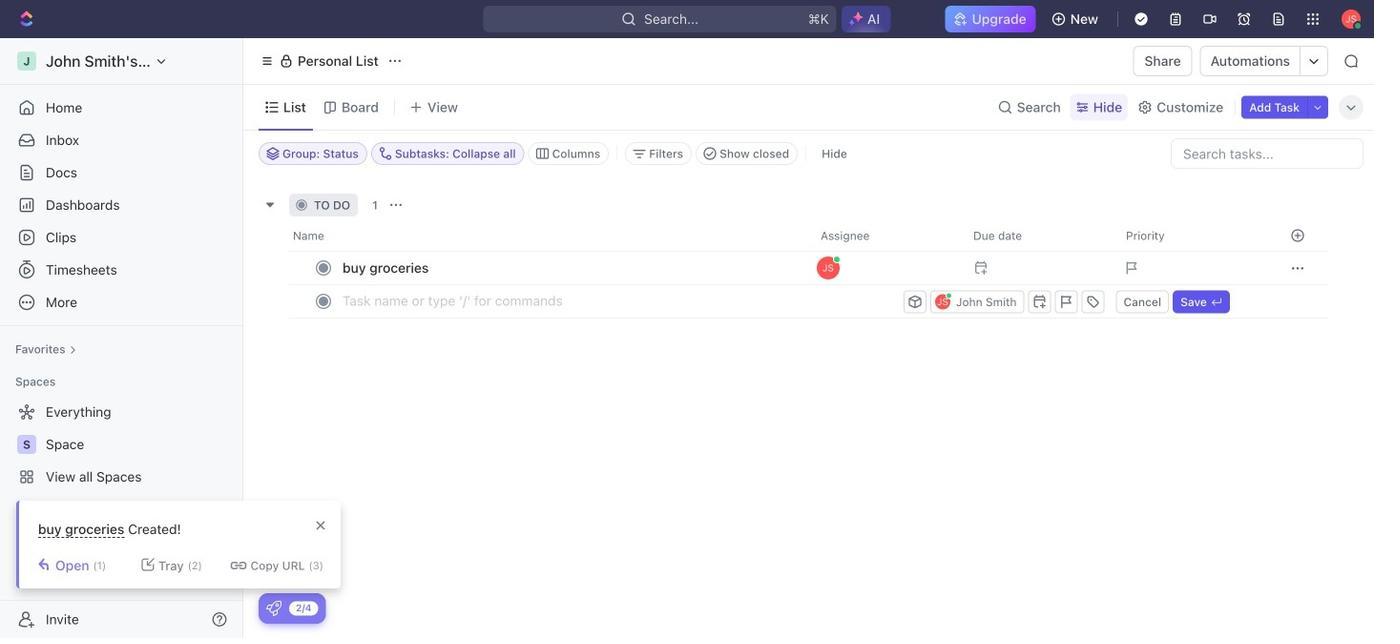 Task type: describe. For each thing, give the bounding box(es) containing it.
Search tasks... text field
[[1172, 139, 1363, 168]]

onboarding checklist button element
[[266, 601, 282, 617]]

Task name or type '/' for commands text field
[[343, 285, 900, 316]]

space, , element
[[17, 435, 36, 454]]

sidebar navigation
[[0, 38, 247, 639]]



Task type: vqa. For each thing, say whether or not it's contained in the screenshot.
Task name or type '/' for commands text box
yes



Task type: locate. For each thing, give the bounding box(es) containing it.
tree inside sidebar navigation
[[8, 397, 235, 525]]

onboarding checklist button image
[[266, 601, 282, 617]]

john smith's workspace, , element
[[17, 52, 36, 71]]

tree
[[8, 397, 235, 525]]



